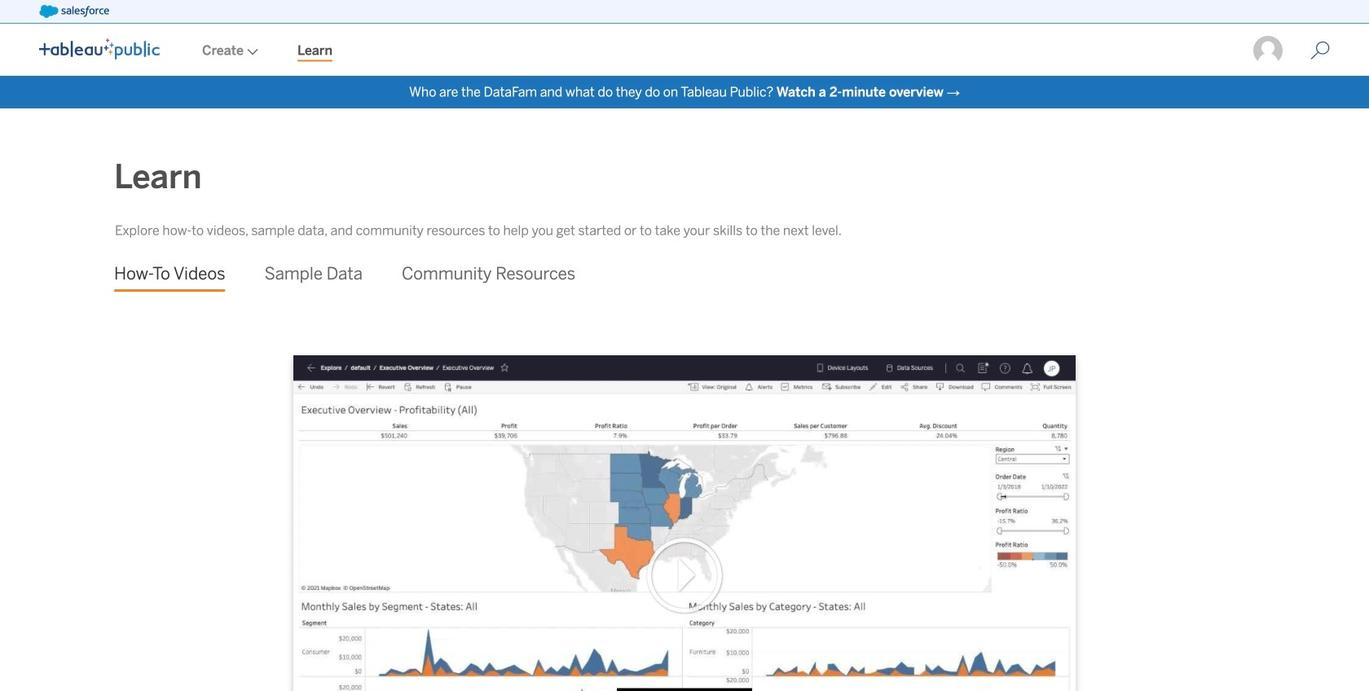 Task type: vqa. For each thing, say whether or not it's contained in the screenshot.
Tara.Schultz image
yes



Task type: locate. For each thing, give the bounding box(es) containing it.
logo image
[[39, 38, 160, 59]]

create image
[[244, 48, 258, 55]]

salesforce logo image
[[39, 5, 109, 18]]

go to search image
[[1291, 41, 1350, 60]]



Task type: describe. For each thing, give the bounding box(es) containing it.
tara.schultz image
[[1252, 34, 1284, 67]]



